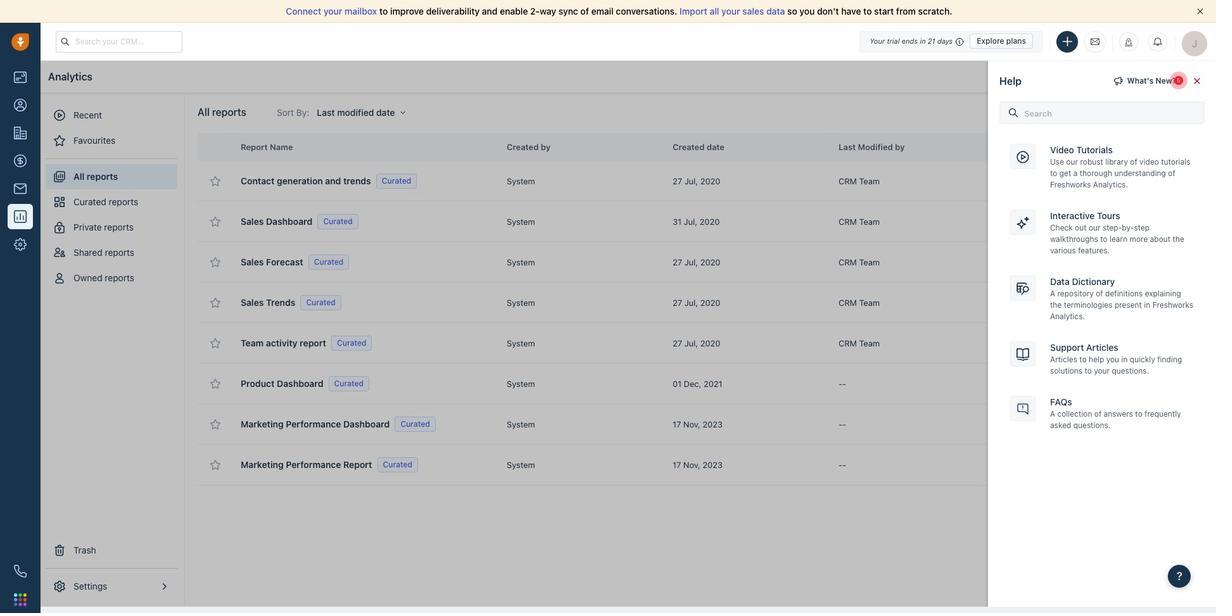 Task type: locate. For each thing, give the bounding box(es) containing it.
your
[[324, 6, 342, 16], [721, 6, 740, 16]]

0 horizontal spatial your
[[324, 6, 342, 16]]

to right mailbox
[[379, 6, 388, 16]]

freshworks switcher image
[[14, 593, 27, 606]]

explore plans link
[[970, 34, 1033, 49]]

so
[[787, 6, 797, 16]]

send email image
[[1091, 36, 1100, 47]]

1 horizontal spatial your
[[721, 6, 740, 16]]

to left 'start'
[[863, 6, 872, 16]]

1 horizontal spatial to
[[863, 6, 872, 16]]

sales
[[742, 6, 764, 16]]

21
[[928, 37, 935, 45]]

your trial ends in 21 days
[[870, 37, 953, 45]]

phone image
[[14, 565, 27, 578]]

your left mailbox
[[324, 6, 342, 16]]

to
[[379, 6, 388, 16], [863, 6, 872, 16]]

connect
[[286, 6, 321, 16]]

close image
[[1197, 8, 1203, 15]]

phone element
[[8, 559, 33, 584]]

ends
[[902, 37, 918, 45]]

email
[[591, 6, 614, 16]]

1 to from the left
[[379, 6, 388, 16]]

mailbox
[[345, 6, 377, 16]]

your right all
[[721, 6, 740, 16]]

don't
[[817, 6, 839, 16]]

deliverability
[[426, 6, 480, 16]]

your
[[870, 37, 885, 45]]

enable
[[500, 6, 528, 16]]

and
[[482, 6, 498, 16]]

improve
[[390, 6, 424, 16]]

2-
[[530, 6, 540, 16]]

1 your from the left
[[324, 6, 342, 16]]

0 horizontal spatial to
[[379, 6, 388, 16]]

all
[[710, 6, 719, 16]]

data
[[766, 6, 785, 16]]



Task type: describe. For each thing, give the bounding box(es) containing it.
of
[[580, 6, 589, 16]]

connect your mailbox link
[[286, 6, 379, 16]]

sync
[[558, 6, 578, 16]]

2 your from the left
[[721, 6, 740, 16]]

from
[[896, 6, 916, 16]]

what's new image
[[1124, 38, 1133, 47]]

explore
[[977, 36, 1004, 46]]

scratch.
[[918, 6, 952, 16]]

way
[[540, 6, 556, 16]]

plans
[[1006, 36, 1026, 46]]

Search your CRM... text field
[[56, 31, 182, 52]]

in
[[920, 37, 926, 45]]

you
[[800, 6, 815, 16]]

days
[[937, 37, 953, 45]]

2 to from the left
[[863, 6, 872, 16]]

explore plans
[[977, 36, 1026, 46]]

have
[[841, 6, 861, 16]]

trial
[[887, 37, 900, 45]]

connect your mailbox to improve deliverability and enable 2-way sync of email conversations. import all your sales data so you don't have to start from scratch.
[[286, 6, 952, 16]]

import all your sales data link
[[680, 6, 787, 16]]

import
[[680, 6, 707, 16]]

start
[[874, 6, 894, 16]]

conversations.
[[616, 6, 677, 16]]



Task type: vqa. For each thing, say whether or not it's contained in the screenshot.
task related to $ 0
no



